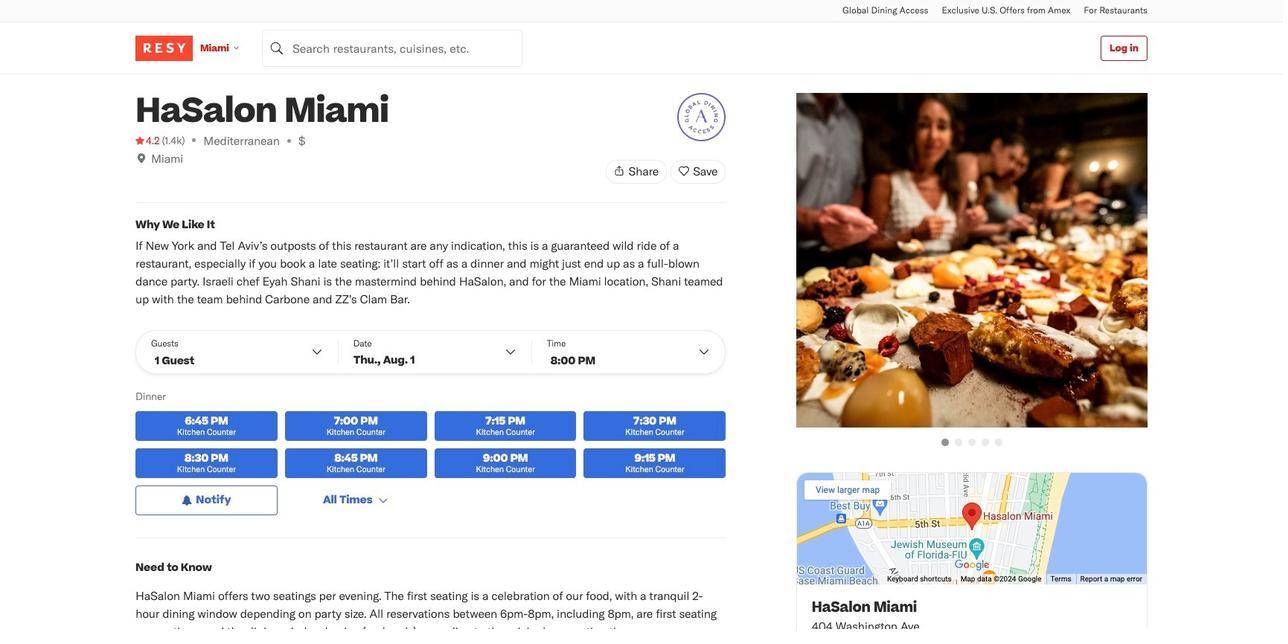 Task type: locate. For each thing, give the bounding box(es) containing it.
None field
[[262, 29, 523, 67]]

Search restaurants, cuisines, etc. text field
[[262, 29, 523, 67]]



Task type: describe. For each thing, give the bounding box(es) containing it.
4.2 out of 5 stars image
[[136, 133, 160, 148]]



Task type: vqa. For each thing, say whether or not it's contained in the screenshot.
Search restaurants, cuisines, etc. text field
yes



